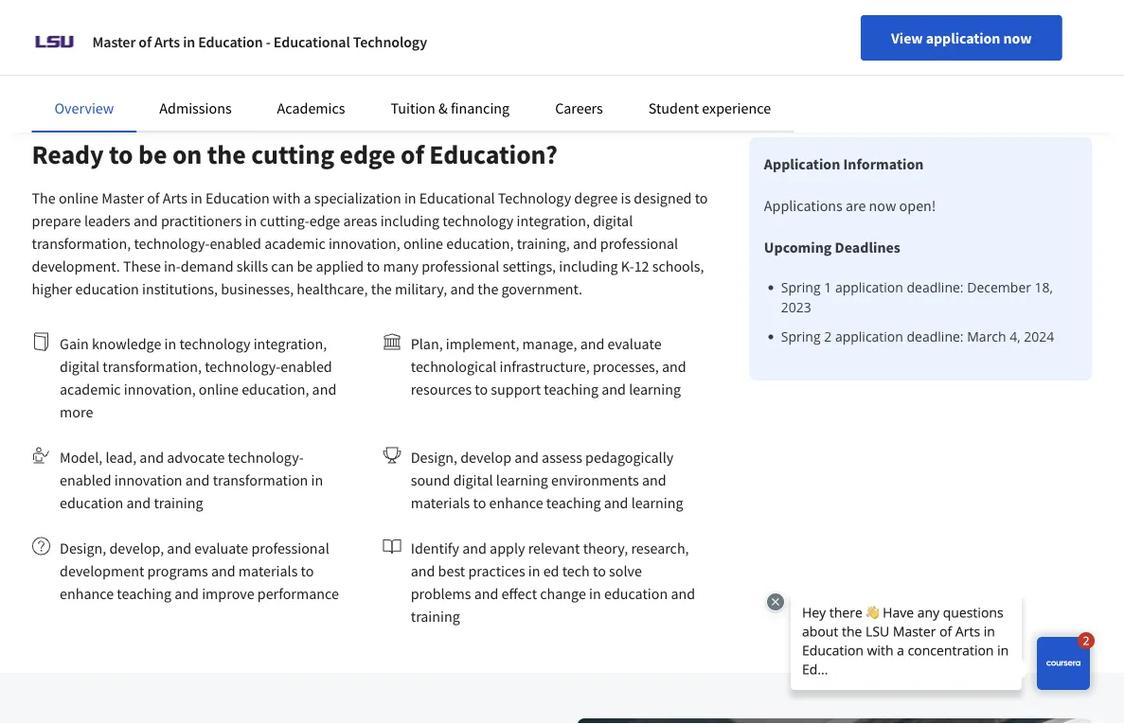 Task type: describe. For each thing, give the bounding box(es) containing it.
in inside model, lead, and advocate technology- enabled innovation and transformation in education and training
[[311, 471, 323, 490]]

cutting-
[[260, 211, 310, 230]]

can
[[271, 257, 294, 276]]

is
[[621, 189, 631, 207]]

practices
[[468, 562, 525, 581]]

application inside button
[[926, 28, 1001, 47]]

schools,
[[653, 257, 704, 276]]

1 vertical spatial learning
[[496, 471, 548, 490]]

design, for development
[[60, 539, 106, 558]]

information
[[844, 154, 924, 173]]

training inside model, lead, and advocate technology- enabled innovation and transformation in education and training
[[154, 494, 203, 513]]

tuition
[[391, 99, 436, 117]]

model, lead, and advocate technology- enabled innovation and transformation in education and training
[[60, 448, 323, 513]]

improve
[[202, 585, 254, 604]]

solve
[[609, 562, 642, 581]]

k-
[[621, 257, 634, 276]]

problems
[[411, 585, 471, 604]]

deadlines
[[835, 238, 901, 257]]

0 vertical spatial edge
[[340, 138, 396, 171]]

education inside the online master of arts in education with a specialization in educational technology degree is designed to prepare leaders and practitioners in cutting-edge areas including technology integration, digital transformation, technology-enabled academic innovation, online education, training, and professional development. these in-demand skills can be applied to many professional settings, including k-12 schools, higher education institutions, businesses, healthcare, the military, and the government.
[[206, 189, 270, 207]]

of inside the online master of arts in education with a specialization in educational technology degree is designed to prepare leaders and practitioners in cutting-edge areas including technology integration, digital transformation, technology-enabled academic innovation, online education, training, and professional development. these in-demand skills can be applied to many professional settings, including k-12 schools, higher education institutions, businesses, healthcare, the military, and the government.
[[147, 189, 160, 207]]

design, develop and assess pedagogically sound digital learning environments and materials to enhance teaching and learning
[[411, 448, 684, 513]]

pedagogically
[[586, 448, 674, 467]]

digital inside design, develop and assess pedagogically sound digital learning environments and materials to enhance teaching and learning
[[453, 471, 493, 490]]

research,
[[631, 539, 689, 558]]

student experience
[[649, 99, 771, 117]]

relevant
[[528, 539, 580, 558]]

professional inside design, develop, and evaluate professional development programs and materials to enhance teaching and improve performance
[[251, 539, 329, 558]]

businesses,
[[221, 280, 294, 298]]

enhance inside design, develop and assess pedagogically sound digital learning environments and materials to enhance teaching and learning
[[489, 494, 544, 513]]

in inside gain knowledge in technology integration, digital transformation, technology-enabled academic innovation, online education, and more
[[164, 334, 176, 353]]

enabled inside the online master of arts in education with a specialization in educational technology degree is designed to prepare leaders and practitioners in cutting-edge areas including technology integration, digital transformation, technology-enabled academic innovation, online education, training, and professional development. these in-demand skills can be applied to many professional settings, including k-12 schools, higher education institutions, businesses, healthcare, the military, and the government.
[[210, 234, 261, 253]]

specialization
[[314, 189, 401, 207]]

to inside identify and apply relevant theory, research, and best practices in ed tech to solve problems and effect change in education and training
[[593, 562, 606, 581]]

applications are now open!
[[764, 196, 937, 215]]

view
[[892, 28, 923, 47]]

experience
[[702, 99, 771, 117]]

plan, implement, manage, and evaluate technological infrastructure, processes, and resources to support teaching and learning
[[411, 334, 687, 399]]

best
[[438, 562, 465, 581]]

teaching inside design, develop, and evaluate professional development programs and materials to enhance teaching and improve performance
[[117, 585, 172, 604]]

1
[[825, 279, 832, 297]]

spring 1 application deadline: december 18, 2023 list item
[[781, 278, 1078, 317]]

infrastructure,
[[500, 357, 590, 376]]

careers link
[[555, 99, 603, 117]]

government.
[[502, 280, 583, 298]]

institutions,
[[142, 280, 218, 298]]

2024
[[1025, 328, 1055, 346]]

training inside identify and apply relevant theory, research, and best practices in ed tech to solve problems and effect change in education and training
[[411, 607, 460, 626]]

online inside gain knowledge in technology integration, digital transformation, technology-enabled academic innovation, online education, and more
[[199, 380, 239, 399]]

now for application
[[1004, 28, 1032, 47]]

in left cutting-
[[245, 211, 257, 230]]

upcoming deadlines
[[764, 238, 901, 257]]

practitioners
[[161, 211, 242, 230]]

be inside the online master of arts in education with a specialization in educational technology degree is designed to prepare leaders and practitioners in cutting-edge areas including technology integration, digital transformation, technology-enabled academic innovation, online education, training, and professional development. these in-demand skills can be applied to many professional settings, including k-12 schools, higher education institutions, businesses, healthcare, the military, and the government.
[[297, 257, 313, 276]]

teaching inside plan, implement, manage, and evaluate technological infrastructure, processes, and resources to support teaching and learning
[[544, 380, 599, 399]]

apply
[[490, 539, 525, 558]]

innovation, inside gain knowledge in technology integration, digital transformation, technology-enabled academic innovation, online education, and more
[[124, 380, 196, 399]]

settings,
[[503, 257, 556, 276]]

and inside gain knowledge in technology integration, digital transformation, technology-enabled academic innovation, online education, and more
[[312, 380, 337, 399]]

gain knowledge in technology integration, digital transformation, technology-enabled academic innovation, online education, and more
[[60, 334, 337, 422]]

ed
[[544, 562, 559, 581]]

0 vertical spatial arts
[[154, 32, 180, 51]]

now for are
[[869, 196, 897, 215]]

0 horizontal spatial be
[[138, 138, 167, 171]]

integration, inside gain knowledge in technology integration, digital transformation, technology-enabled academic innovation, online education, and more
[[254, 334, 327, 353]]

spring 2 application deadline: march 4, 2024
[[781, 328, 1055, 346]]

2
[[825, 328, 832, 346]]

education, inside gain knowledge in technology integration, digital transformation, technology-enabled academic innovation, online education, and more
[[242, 380, 309, 399]]

0 vertical spatial professional
[[601, 234, 679, 253]]

theory,
[[583, 539, 628, 558]]

2023
[[781, 298, 812, 316]]

december
[[968, 279, 1032, 297]]

with
[[273, 189, 301, 207]]

healthcare,
[[297, 280, 368, 298]]

ready
[[32, 138, 104, 171]]

12
[[634, 257, 650, 276]]

spring for spring 2 application deadline: march 4, 2024
[[781, 328, 821, 346]]

materials inside design, develop, and evaluate professional development programs and materials to enhance teaching and improve performance
[[239, 562, 298, 581]]

digital inside the online master of arts in education with a specialization in educational technology degree is designed to prepare leaders and practitioners in cutting-edge areas including technology integration, digital transformation, technology-enabled academic innovation, online education, training, and professional development. these in-demand skills can be applied to many professional settings, including k-12 schools, higher education institutions, businesses, healthcare, the military, and the government.
[[593, 211, 633, 230]]

0 horizontal spatial the
[[207, 138, 246, 171]]

spring for spring 1 application deadline: december 18, 2023
[[781, 279, 821, 297]]

lead,
[[106, 448, 137, 467]]

0 vertical spatial master
[[92, 32, 136, 51]]

student
[[649, 99, 699, 117]]

in up practitioners
[[191, 189, 203, 207]]

teaching inside design, develop and assess pedagogically sound digital learning environments and materials to enhance teaching and learning
[[547, 494, 601, 513]]

0 vertical spatial including
[[381, 211, 440, 230]]

cutting
[[251, 138, 334, 171]]

identify and apply relevant theory, research, and best practices in ed tech to solve problems and effect change in education and training
[[411, 539, 696, 626]]

the
[[32, 189, 56, 207]]

academics link
[[277, 99, 345, 117]]

develop,
[[109, 539, 164, 558]]

education?
[[430, 138, 558, 171]]

technological
[[411, 357, 497, 376]]

spring 1 application deadline: december 18, 2023
[[781, 279, 1054, 316]]

in right specialization at the top left of page
[[404, 189, 417, 207]]

environments
[[551, 471, 639, 490]]

gain
[[60, 334, 89, 353]]

deadline: for march
[[907, 328, 964, 346]]

on
[[172, 138, 202, 171]]

view application now
[[892, 28, 1032, 47]]

evaluate inside design, develop, and evaluate professional development programs and materials to enhance teaching and improve performance
[[194, 539, 248, 558]]

academic inside the online master of arts in education with a specialization in educational technology degree is designed to prepare leaders and practitioners in cutting-edge areas including technology integration, digital transformation, technology-enabled academic innovation, online education, training, and professional development. these in-demand skills can be applied to many professional settings, including k-12 schools, higher education institutions, businesses, healthcare, the military, and the government.
[[264, 234, 326, 253]]

edge inside the online master of arts in education with a specialization in educational technology degree is designed to prepare leaders and practitioners in cutting-edge areas including technology integration, digital transformation, technology-enabled academic innovation, online education, training, and professional development. these in-demand skills can be applied to many professional settings, including k-12 schools, higher education institutions, businesses, healthcare, the military, and the government.
[[310, 211, 340, 230]]

manage,
[[523, 334, 577, 353]]

deadline: for december
[[907, 279, 964, 297]]

more
[[60, 403, 93, 422]]

careers
[[555, 99, 603, 117]]

development
[[60, 562, 144, 581]]

admissions link
[[159, 99, 232, 117]]

skills
[[237, 257, 268, 276]]

1 horizontal spatial the
[[371, 280, 392, 298]]

processes,
[[593, 357, 659, 376]]

applications
[[764, 196, 843, 215]]

learning inside plan, implement, manage, and evaluate technological infrastructure, processes, and resources to support teaching and learning
[[629, 380, 681, 399]]

overview
[[54, 99, 114, 117]]

develop
[[461, 448, 512, 467]]

digital inside gain knowledge in technology integration, digital transformation, technology-enabled academic innovation, online education, and more
[[60, 357, 100, 376]]

education inside the online master of arts in education with a specialization in educational technology degree is designed to prepare leaders and practitioners in cutting-edge areas including technology integration, digital transformation, technology-enabled academic innovation, online education, training, and professional development. these in-demand skills can be applied to many professional settings, including k-12 schools, higher education institutions, businesses, healthcare, the military, and the government.
[[75, 280, 139, 298]]

0 horizontal spatial online
[[59, 189, 99, 207]]

in down tech
[[589, 585, 601, 604]]

1 vertical spatial professional
[[422, 257, 500, 276]]

resources
[[411, 380, 472, 399]]

design, for sound
[[411, 448, 458, 467]]

master inside the online master of arts in education with a specialization in educational technology degree is designed to prepare leaders and practitioners in cutting-edge areas including technology integration, digital transformation, technology-enabled academic innovation, online education, training, and professional development. these in-demand skills can be applied to many professional settings, including k-12 schools, higher education institutions, businesses, healthcare, the military, and the government.
[[102, 189, 144, 207]]

spring 2 application deadline: march 4, 2024 list item
[[781, 327, 1078, 347]]

upcoming
[[764, 238, 832, 257]]



Task type: locate. For each thing, give the bounding box(es) containing it.
degree
[[574, 189, 618, 207]]

training down innovation
[[154, 494, 203, 513]]

enhance
[[489, 494, 544, 513], [60, 585, 114, 604]]

edge up specialization at the top left of page
[[340, 138, 396, 171]]

technology- inside the online master of arts in education with a specialization in educational technology degree is designed to prepare leaders and practitioners in cutting-edge areas including technology integration, digital transformation, technology-enabled academic innovation, online education, training, and professional development. these in-demand skills can be applied to many professional settings, including k-12 schools, higher education institutions, businesses, healthcare, the military, and the government.
[[134, 234, 210, 253]]

0 vertical spatial learning
[[629, 380, 681, 399]]

in left ed
[[528, 562, 541, 581]]

materials up performance
[[239, 562, 298, 581]]

2 horizontal spatial the
[[478, 280, 499, 298]]

1 vertical spatial educational
[[420, 189, 495, 207]]

to left support
[[475, 380, 488, 399]]

in up admissions at the left top of page
[[183, 32, 195, 51]]

design, inside design, develop and assess pedagogically sound digital learning environments and materials to enhance teaching and learning
[[411, 448, 458, 467]]

performance
[[258, 585, 339, 604]]

arts inside the online master of arts in education with a specialization in educational technology degree is designed to prepare leaders and practitioners in cutting-edge areas including technology integration, digital transformation, technology-enabled academic innovation, online education, training, and professional development. these in-demand skills can be applied to many professional settings, including k-12 schools, higher education institutions, businesses, healthcare, the military, and the government.
[[163, 189, 188, 207]]

evaluate up processes,
[[608, 334, 662, 353]]

of right louisiana state university logo
[[139, 32, 152, 51]]

to right ready in the top of the page
[[109, 138, 133, 171]]

innovation, down areas
[[329, 234, 400, 253]]

academic up more on the bottom left
[[60, 380, 121, 399]]

technology-
[[134, 234, 210, 253], [205, 357, 281, 376], [228, 448, 304, 467]]

application right view
[[926, 28, 1001, 47]]

1 vertical spatial arts
[[163, 189, 188, 207]]

1 vertical spatial integration,
[[254, 334, 327, 353]]

0 vertical spatial education,
[[446, 234, 514, 253]]

master up leaders
[[102, 189, 144, 207]]

0 vertical spatial educational
[[274, 32, 350, 51]]

2 horizontal spatial online
[[404, 234, 443, 253]]

design, develop, and evaluate professional development programs and materials to enhance teaching and improve performance
[[60, 539, 339, 604]]

professional up 12
[[601, 234, 679, 253]]

the down many
[[371, 280, 392, 298]]

2 spring from the top
[[781, 328, 821, 346]]

in
[[183, 32, 195, 51], [191, 189, 203, 207], [404, 189, 417, 207], [245, 211, 257, 230], [164, 334, 176, 353], [311, 471, 323, 490], [528, 562, 541, 581], [589, 585, 601, 604]]

student experience link
[[649, 99, 771, 117]]

0 horizontal spatial technology
[[353, 32, 427, 51]]

1 horizontal spatial training
[[411, 607, 460, 626]]

innovation
[[114, 471, 182, 490]]

be right can
[[297, 257, 313, 276]]

1 vertical spatial technology
[[179, 334, 251, 353]]

1 horizontal spatial academic
[[264, 234, 326, 253]]

application information
[[764, 154, 924, 173]]

1 vertical spatial of
[[401, 138, 424, 171]]

enabled down healthcare,
[[281, 357, 332, 376]]

to left many
[[367, 257, 380, 276]]

application for december
[[836, 279, 904, 297]]

these
[[123, 257, 161, 276]]

be
[[138, 138, 167, 171], [297, 257, 313, 276]]

including up many
[[381, 211, 440, 230]]

materials inside design, develop and assess pedagogically sound digital learning environments and materials to enhance teaching and learning
[[411, 494, 470, 513]]

deadline: inside spring 1 application deadline: december 18, 2023
[[907, 279, 964, 297]]

1 vertical spatial technology-
[[205, 357, 281, 376]]

open!
[[900, 196, 937, 215]]

enhance inside design, develop, and evaluate professional development programs and materials to enhance teaching and improve performance
[[60, 585, 114, 604]]

higher
[[32, 280, 72, 298]]

many
[[383, 257, 419, 276]]

0 horizontal spatial enhance
[[60, 585, 114, 604]]

2 horizontal spatial professional
[[601, 234, 679, 253]]

enabled inside model, lead, and advocate technology- enabled innovation and transformation in education and training
[[60, 471, 111, 490]]

master
[[92, 32, 136, 51], [102, 189, 144, 207]]

transformation
[[213, 471, 308, 490]]

learning
[[629, 380, 681, 399], [496, 471, 548, 490], [632, 494, 684, 513]]

enhance down development
[[60, 585, 114, 604]]

professional up performance
[[251, 539, 329, 558]]

technology- inside model, lead, and advocate technology- enabled innovation and transformation in education and training
[[228, 448, 304, 467]]

be left on
[[138, 138, 167, 171]]

1 horizontal spatial innovation,
[[329, 234, 400, 253]]

online
[[59, 189, 99, 207], [404, 234, 443, 253], [199, 380, 239, 399]]

1 deadline: from the top
[[907, 279, 964, 297]]

0 horizontal spatial innovation,
[[124, 380, 196, 399]]

0 horizontal spatial design,
[[60, 539, 106, 558]]

view application now button
[[861, 15, 1063, 61]]

education, up settings,
[[446, 234, 514, 253]]

admissions
[[159, 99, 232, 117]]

of down tuition
[[401, 138, 424, 171]]

0 vertical spatial design,
[[411, 448, 458, 467]]

2 vertical spatial technology-
[[228, 448, 304, 467]]

technology down education?
[[443, 211, 514, 230]]

the left government. on the top of the page
[[478, 280, 499, 298]]

application inside list item
[[836, 328, 904, 346]]

to up performance
[[301, 562, 314, 581]]

1 horizontal spatial enabled
[[210, 234, 261, 253]]

of up these
[[147, 189, 160, 207]]

applied
[[316, 257, 364, 276]]

1 vertical spatial enabled
[[281, 357, 332, 376]]

0 vertical spatial enabled
[[210, 234, 261, 253]]

0 vertical spatial now
[[1004, 28, 1032, 47]]

0 vertical spatial technology
[[443, 211, 514, 230]]

1 horizontal spatial design,
[[411, 448, 458, 467]]

to right tech
[[593, 562, 606, 581]]

18,
[[1035, 279, 1054, 297]]

knowledge
[[92, 334, 161, 353]]

1 vertical spatial education,
[[242, 380, 309, 399]]

leaders
[[84, 211, 131, 230]]

2 horizontal spatial enabled
[[281, 357, 332, 376]]

0 vertical spatial application
[[926, 28, 1001, 47]]

spring inside spring 1 application deadline: december 18, 2023
[[781, 279, 821, 297]]

0 horizontal spatial including
[[381, 211, 440, 230]]

2 vertical spatial application
[[836, 328, 904, 346]]

technology down institutions,
[[179, 334, 251, 353]]

application for march
[[836, 328, 904, 346]]

education
[[198, 32, 263, 51], [206, 189, 270, 207]]

integration, up training,
[[517, 211, 590, 230]]

design, up development
[[60, 539, 106, 558]]

1 vertical spatial innovation,
[[124, 380, 196, 399]]

0 horizontal spatial technology
[[179, 334, 251, 353]]

master right louisiana state university logo
[[92, 32, 136, 51]]

0 vertical spatial education
[[198, 32, 263, 51]]

0 horizontal spatial enabled
[[60, 471, 111, 490]]

plan,
[[411, 334, 443, 353]]

arts up admissions link
[[154, 32, 180, 51]]

list containing spring 1 application deadline: december 18, 2023
[[772, 278, 1078, 347]]

teaching down the programs
[[117, 585, 172, 604]]

0 vertical spatial spring
[[781, 279, 821, 297]]

transformation, up the development.
[[32, 234, 131, 253]]

application right 2
[[836, 328, 904, 346]]

military,
[[395, 280, 447, 298]]

ready to be on the cutting edge of education?
[[32, 138, 569, 171]]

learning down processes,
[[629, 380, 681, 399]]

education down model,
[[60, 494, 123, 513]]

transformation,
[[32, 234, 131, 253], [103, 357, 202, 376]]

education down the development.
[[75, 280, 139, 298]]

0 horizontal spatial now
[[869, 196, 897, 215]]

1 horizontal spatial now
[[1004, 28, 1032, 47]]

transformation, inside the online master of arts in education with a specialization in educational technology degree is designed to prepare leaders and practitioners in cutting-edge areas including technology integration, digital transformation, technology-enabled academic innovation, online education, training, and professional development. these in-demand skills can be applied to many professional settings, including k-12 schools, higher education institutions, businesses, healthcare, the military, and the government.
[[32, 234, 131, 253]]

academic
[[264, 234, 326, 253], [60, 380, 121, 399]]

2 vertical spatial education
[[604, 585, 668, 604]]

technology- inside gain knowledge in technology integration, digital transformation, technology-enabled academic innovation, online education, and more
[[205, 357, 281, 376]]

support
[[491, 380, 541, 399]]

2 vertical spatial learning
[[632, 494, 684, 513]]

to inside plan, implement, manage, and evaluate technological infrastructure, processes, and resources to support teaching and learning
[[475, 380, 488, 399]]

innovation, down knowledge
[[124, 380, 196, 399]]

1 horizontal spatial online
[[199, 380, 239, 399]]

tuition & financing link
[[391, 99, 510, 117]]

online up advocate at the left
[[199, 380, 239, 399]]

1 horizontal spatial technology
[[443, 211, 514, 230]]

march
[[968, 328, 1007, 346]]

tuition & financing
[[391, 99, 510, 117]]

application down deadlines
[[836, 279, 904, 297]]

education, up transformation at the left bottom of the page
[[242, 380, 309, 399]]

1 vertical spatial master
[[102, 189, 144, 207]]

1 vertical spatial design,
[[60, 539, 106, 558]]

1 horizontal spatial education,
[[446, 234, 514, 253]]

tech
[[562, 562, 590, 581]]

to right designed at top right
[[695, 189, 708, 207]]

1 vertical spatial now
[[869, 196, 897, 215]]

application inside spring 1 application deadline: december 18, 2023
[[836, 279, 904, 297]]

technology- up transformation at the left bottom of the page
[[228, 448, 304, 467]]

enabled down model,
[[60, 471, 111, 490]]

1 vertical spatial edge
[[310, 211, 340, 230]]

development.
[[32, 257, 120, 276]]

learning down develop
[[496, 471, 548, 490]]

implement,
[[446, 334, 520, 353]]

edge down the a
[[310, 211, 340, 230]]

0 vertical spatial deadline:
[[907, 279, 964, 297]]

0 vertical spatial of
[[139, 32, 152, 51]]

to inside design, develop and assess pedagogically sound digital learning environments and materials to enhance teaching and learning
[[473, 494, 486, 513]]

1 horizontal spatial including
[[559, 257, 618, 276]]

1 vertical spatial online
[[404, 234, 443, 253]]

integration, inside the online master of arts in education with a specialization in educational technology degree is designed to prepare leaders and practitioners in cutting-edge areas including technology integration, digital transformation, technology-enabled academic innovation, online education, training, and professional development. these in-demand skills can be applied to many professional settings, including k-12 schools, higher education institutions, businesses, healthcare, the military, and the government.
[[517, 211, 590, 230]]

educational right the -
[[274, 32, 350, 51]]

including
[[381, 211, 440, 230], [559, 257, 618, 276]]

technology inside the online master of arts in education with a specialization in educational technology degree is designed to prepare leaders and practitioners in cutting-edge areas including technology integration, digital transformation, technology-enabled academic innovation, online education, training, and professional development. these in-demand skills can be applied to many professional settings, including k-12 schools, higher education institutions, businesses, healthcare, the military, and the government.
[[498, 189, 571, 207]]

0 vertical spatial academic
[[264, 234, 326, 253]]

master of arts in education - educational technology
[[92, 32, 427, 51]]

in right knowledge
[[164, 334, 176, 353]]

transformation, down knowledge
[[103, 357, 202, 376]]

1 horizontal spatial technology
[[498, 189, 571, 207]]

spring left 2
[[781, 328, 821, 346]]

application
[[926, 28, 1001, 47], [836, 279, 904, 297], [836, 328, 904, 346]]

to down develop
[[473, 494, 486, 513]]

educational down education?
[[420, 189, 495, 207]]

1 horizontal spatial educational
[[420, 189, 495, 207]]

demand
[[181, 257, 234, 276]]

enabled up the skills
[[210, 234, 261, 253]]

application
[[764, 154, 841, 173]]

enhance up apply
[[489, 494, 544, 513]]

deadline: down spring 1 application deadline: december 18, 2023 "list item"
[[907, 328, 964, 346]]

0 vertical spatial technology-
[[134, 234, 210, 253]]

academic down cutting-
[[264, 234, 326, 253]]

1 vertical spatial academic
[[60, 380, 121, 399]]

education,
[[446, 234, 514, 253], [242, 380, 309, 399]]

effect
[[502, 585, 537, 604]]

including left k- at the right of page
[[559, 257, 618, 276]]

education inside model, lead, and advocate technology- enabled innovation and transformation in education and training
[[60, 494, 123, 513]]

0 vertical spatial enhance
[[489, 494, 544, 513]]

1 vertical spatial training
[[411, 607, 460, 626]]

0 horizontal spatial academic
[[60, 380, 121, 399]]

4,
[[1010, 328, 1021, 346]]

technology- up 'in-'
[[134, 234, 210, 253]]

1 vertical spatial application
[[836, 279, 904, 297]]

2 vertical spatial teaching
[[117, 585, 172, 604]]

1 vertical spatial digital
[[60, 357, 100, 376]]

integration, down businesses,
[[254, 334, 327, 353]]

training down problems
[[411, 607, 460, 626]]

0 horizontal spatial digital
[[60, 357, 100, 376]]

in right transformation at the left bottom of the page
[[311, 471, 323, 490]]

0 vertical spatial materials
[[411, 494, 470, 513]]

overview link
[[54, 99, 114, 117]]

louisiana state university logo image
[[32, 19, 77, 64]]

1 spring from the top
[[781, 279, 821, 297]]

educational
[[274, 32, 350, 51], [420, 189, 495, 207]]

design, inside design, develop, and evaluate professional development programs and materials to enhance teaching and improve performance
[[60, 539, 106, 558]]

financing
[[451, 99, 510, 117]]

technology
[[353, 32, 427, 51], [498, 189, 571, 207]]

2 vertical spatial digital
[[453, 471, 493, 490]]

integration,
[[517, 211, 590, 230], [254, 334, 327, 353]]

1 vertical spatial transformation,
[[103, 357, 202, 376]]

0 horizontal spatial educational
[[274, 32, 350, 51]]

now inside the view application now button
[[1004, 28, 1032, 47]]

1 horizontal spatial integration,
[[517, 211, 590, 230]]

training,
[[517, 234, 570, 253]]

materials
[[411, 494, 470, 513], [239, 562, 298, 581]]

online up the prepare on the top left
[[59, 189, 99, 207]]

materials down the sound
[[411, 494, 470, 513]]

2 vertical spatial professional
[[251, 539, 329, 558]]

0 horizontal spatial education,
[[242, 380, 309, 399]]

transformation, inside gain knowledge in technology integration, digital transformation, technology-enabled academic innovation, online education, and more
[[103, 357, 202, 376]]

2 deadline: from the top
[[907, 328, 964, 346]]

1 vertical spatial evaluate
[[194, 539, 248, 558]]

are
[[846, 196, 866, 215]]

1 vertical spatial enhance
[[60, 585, 114, 604]]

spring inside list item
[[781, 328, 821, 346]]

2 horizontal spatial digital
[[593, 211, 633, 230]]

sound
[[411, 471, 450, 490]]

teaching down infrastructure,
[[544, 380, 599, 399]]

0 horizontal spatial professional
[[251, 539, 329, 558]]

1 vertical spatial deadline:
[[907, 328, 964, 346]]

change
[[540, 585, 586, 604]]

education inside identify and apply relevant theory, research, and best practices in ed tech to solve problems and effect change in education and training
[[604, 585, 668, 604]]

innovation, inside the online master of arts in education with a specialization in educational technology degree is designed to prepare leaders and practitioners in cutting-edge areas including technology integration, digital transformation, technology-enabled academic innovation, online education, training, and professional development. these in-demand skills can be applied to many professional settings, including k-12 schools, higher education institutions, businesses, healthcare, the military, and the government.
[[329, 234, 400, 253]]

1 vertical spatial technology
[[498, 189, 571, 207]]

0 vertical spatial be
[[138, 138, 167, 171]]

education, inside the online master of arts in education with a specialization in educational technology degree is designed to prepare leaders and practitioners in cutting-edge areas including technology integration, digital transformation, technology-enabled academic innovation, online education, training, and professional development. these in-demand skills can be applied to many professional settings, including k-12 schools, higher education institutions, businesses, healthcare, the military, and the government.
[[446, 234, 514, 253]]

teaching down environments
[[547, 494, 601, 513]]

1 vertical spatial teaching
[[547, 494, 601, 513]]

technology up tuition
[[353, 32, 427, 51]]

technology inside the online master of arts in education with a specialization in educational technology degree is designed to prepare leaders and practitioners in cutting-edge areas including technology integration, digital transformation, technology-enabled academic innovation, online education, training, and professional development. these in-demand skills can be applied to many professional settings, including k-12 schools, higher education institutions, businesses, healthcare, the military, and the government.
[[443, 211, 514, 230]]

education left the -
[[198, 32, 263, 51]]

of
[[139, 32, 152, 51], [401, 138, 424, 171], [147, 189, 160, 207]]

evaluate up improve on the bottom of page
[[194, 539, 248, 558]]

enabled inside gain knowledge in technology integration, digital transformation, technology-enabled academic innovation, online education, and more
[[281, 357, 332, 376]]

educational inside the online master of arts in education with a specialization in educational technology degree is designed to prepare leaders and practitioners in cutting-edge areas including technology integration, digital transformation, technology-enabled academic innovation, online education, training, and professional development. these in-demand skills can be applied to many professional settings, including k-12 schools, higher education institutions, businesses, healthcare, the military, and the government.
[[420, 189, 495, 207]]

evaluate inside plan, implement, manage, and evaluate technological infrastructure, processes, and resources to support teaching and learning
[[608, 334, 662, 353]]

academic inside gain knowledge in technology integration, digital transformation, technology-enabled academic innovation, online education, and more
[[60, 380, 121, 399]]

spring up 2023
[[781, 279, 821, 297]]

the online master of arts in education with a specialization in educational technology degree is designed to prepare leaders and practitioners in cutting-edge areas including technology integration, digital transformation, technology-enabled academic innovation, online education, training, and professional development. these in-demand skills can be applied to many professional settings, including k-12 schools, higher education institutions, businesses, healthcare, the military, and the government.
[[32, 189, 708, 298]]

education up practitioners
[[206, 189, 270, 207]]

deadline: up spring 2 application deadline: march 4, 2024 list item
[[907, 279, 964, 297]]

0 vertical spatial education
[[75, 280, 139, 298]]

deadline:
[[907, 279, 964, 297], [907, 328, 964, 346]]

2 vertical spatial online
[[199, 380, 239, 399]]

deadline: inside list item
[[907, 328, 964, 346]]

digital down gain
[[60, 357, 100, 376]]

0 horizontal spatial training
[[154, 494, 203, 513]]

in-
[[164, 257, 181, 276]]

technology inside gain knowledge in technology integration, digital transformation, technology-enabled academic innovation, online education, and more
[[179, 334, 251, 353]]

education down "solve"
[[604, 585, 668, 604]]

digital down develop
[[453, 471, 493, 490]]

assess
[[542, 448, 583, 467]]

list
[[772, 278, 1078, 347]]

1 vertical spatial be
[[297, 257, 313, 276]]

model,
[[60, 448, 103, 467]]

professional up military,
[[422, 257, 500, 276]]

design, up the sound
[[411, 448, 458, 467]]

0 vertical spatial online
[[59, 189, 99, 207]]

2 vertical spatial enabled
[[60, 471, 111, 490]]

arts up practitioners
[[163, 189, 188, 207]]

technology- down businesses,
[[205, 357, 281, 376]]

1 vertical spatial including
[[559, 257, 618, 276]]

1 vertical spatial education
[[60, 494, 123, 513]]

0 vertical spatial digital
[[593, 211, 633, 230]]

programs
[[147, 562, 208, 581]]

1 horizontal spatial materials
[[411, 494, 470, 513]]

online up many
[[404, 234, 443, 253]]

to inside design, develop, and evaluate professional development programs and materials to enhance teaching and improve performance
[[301, 562, 314, 581]]

learning up research, on the right of page
[[632, 494, 684, 513]]

technology up training,
[[498, 189, 571, 207]]

the right on
[[207, 138, 246, 171]]

academics
[[277, 99, 345, 117]]

2 vertical spatial of
[[147, 189, 160, 207]]

1 horizontal spatial digital
[[453, 471, 493, 490]]

digital down is
[[593, 211, 633, 230]]



Task type: vqa. For each thing, say whether or not it's contained in the screenshot.
Business
no



